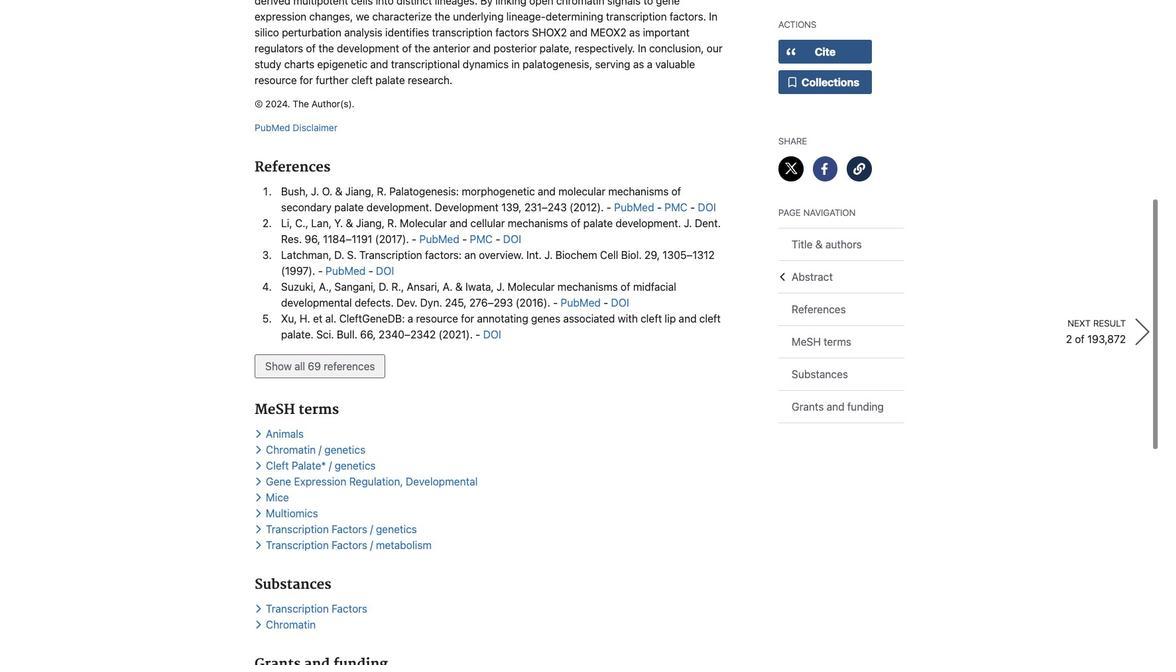 Task type: locate. For each thing, give the bounding box(es) containing it.
(2021).
[[439, 329, 473, 341]]

mechanisms for cellular
[[508, 217, 568, 229]]

1 vertical spatial pubmed - pmc - doi
[[419, 233, 521, 245]]

- inside suzuki, a., sangani, d. r., ansari, a. & iwata, j. molecular mechanisms of midfacial developmental defects. dev. dyn. 245, 276–293 (2016).                                                                -
[[553, 297, 558, 309]]

d. left 's.'
[[334, 249, 344, 261]]

pubmed - doi for suzuki, a., sangani, d. r., ansari, a. & iwata, j. molecular mechanisms of midfacial developmental defects. dev. dyn. 245, 276–293 (2016).                                                                -
[[561, 297, 629, 309]]

d. left r.,
[[379, 281, 389, 293]]

0 horizontal spatial pmc
[[470, 233, 493, 245]]

factors down transcription factors / metabolism dropdown button
[[332, 603, 367, 615]]

chromatin button
[[255, 619, 319, 631]]

mechanisms
[[608, 186, 669, 197], [508, 217, 568, 229], [558, 281, 618, 293]]

page
[[779, 206, 801, 218]]

0 horizontal spatial pmc link
[[470, 233, 496, 245]]

- inside latchman, d. s. transcription factors: an overview. int. j. biochem cell biol. 29, 1305–1312 (1997).                                                                -
[[318, 265, 323, 277]]

next result 2 of 193,872
[[1066, 317, 1126, 346]]

1 horizontal spatial pubmed - pmc - doi
[[614, 201, 716, 213]]

r. left palatogenesis:
[[377, 186, 387, 197]]

1 vertical spatial development.
[[616, 217, 681, 229]]

1 horizontal spatial terms
[[824, 336, 852, 348]]

mechanisms down '231–243'
[[508, 217, 568, 229]]

0 vertical spatial mesh
[[792, 336, 821, 348]]

193,872
[[1088, 334, 1126, 346]]

cleftgenedb:
[[339, 313, 405, 325]]

jiang, right o. at left top
[[345, 186, 374, 197]]

and inside bush, j. o. & jiang, r. palatogenesis: morphogenetic and molecular mechanisms of secondary palate development. development 139, 231–243 (2012).                                                                -
[[538, 186, 556, 197]]

1 horizontal spatial palate
[[583, 217, 613, 229]]

factors up transcription factors / metabolism dropdown button
[[332, 524, 367, 536]]

0 horizontal spatial references
[[255, 159, 331, 176]]

pubmed link up factors:
[[419, 233, 462, 245]]

biochem
[[556, 249, 597, 261]]

palate up y.
[[334, 201, 364, 213]]

& inside bush, j. o. & jiang, r. palatogenesis: morphogenetic and molecular mechanisms of secondary palate development. development 139, 231–243 (2012).                                                                -
[[335, 186, 343, 197]]

overview.
[[479, 249, 524, 261]]

funding
[[847, 401, 884, 413]]

for
[[461, 313, 474, 325]]

mice
[[266, 492, 289, 504]]

developmental
[[281, 297, 352, 309]]

pubmed link down 's.'
[[326, 265, 368, 277]]

0 horizontal spatial molecular
[[400, 217, 447, 229]]

0 horizontal spatial mesh
[[255, 402, 295, 419]]

r.,
[[391, 281, 404, 293]]

chromatin
[[266, 444, 316, 456], [266, 619, 316, 631]]

1 vertical spatial mechanisms
[[508, 217, 568, 229]]

1 vertical spatial d.
[[379, 281, 389, 293]]

2 chromatin from the top
[[266, 619, 316, 631]]

c.,
[[295, 217, 308, 229]]

pubmed - doi up 'associated' on the top of page
[[561, 297, 629, 309]]

pmc link for molecular
[[665, 201, 690, 213]]

animals button
[[255, 428, 307, 440]]

of right 2
[[1075, 334, 1085, 346]]

/
[[319, 444, 322, 456], [329, 460, 332, 472], [370, 524, 373, 536], [370, 540, 373, 552]]

-
[[607, 201, 611, 213], [657, 201, 662, 213], [690, 201, 695, 213], [412, 233, 417, 245], [462, 233, 467, 245], [496, 233, 500, 245], [318, 265, 323, 277], [368, 265, 373, 277], [553, 297, 558, 309], [604, 297, 608, 309], [476, 329, 480, 341]]

jiang, up (2017).
[[356, 217, 385, 229]]

& right o. at left top
[[335, 186, 343, 197]]

0 horizontal spatial pubmed - doi
[[326, 265, 394, 277]]

- right (2012).
[[607, 201, 611, 213]]

/ up cleft palate* / genetics dropdown button at the left
[[319, 444, 322, 456]]

mechanisms inside li, c., lan, y. & jiang, r. molecular and cellular mechanisms of palate development. j. dent. res. 96, 1184–1191 (2017).                                                                -
[[508, 217, 568, 229]]

mesh terms link
[[779, 326, 905, 358]]

mesh up substances link
[[792, 336, 821, 348]]

lan,
[[311, 217, 332, 229]]

multiomics
[[266, 508, 318, 520]]

pubmed up factors:
[[419, 233, 459, 245]]

references down abstract
[[792, 303, 846, 315]]

mesh terms
[[792, 336, 852, 348], [255, 402, 339, 419]]

&
[[335, 186, 343, 197], [346, 217, 353, 229], [815, 238, 823, 250], [455, 281, 463, 293]]

pubmed link up biol.
[[614, 201, 657, 213]]

mechanisms up 'associated' on the top of page
[[558, 281, 618, 293]]

abstract
[[792, 271, 833, 283]]

2 vertical spatial factors
[[332, 603, 367, 615]]

3 factors from the top
[[332, 603, 367, 615]]

h.
[[300, 313, 310, 325]]

1 horizontal spatial cleft
[[700, 313, 721, 325]]

0 horizontal spatial cleft
[[641, 313, 662, 325]]

pubmed link for 1184–1191
[[419, 233, 462, 245]]

bull.
[[337, 329, 357, 341]]

associated
[[563, 313, 615, 325]]

1 horizontal spatial pmc link
[[665, 201, 690, 213]]

molecular down palatogenesis:
[[400, 217, 447, 229]]

1 horizontal spatial molecular
[[508, 281, 555, 293]]

0 vertical spatial pmc
[[665, 201, 688, 213]]

doi link up dent.
[[698, 201, 716, 213]]

1 horizontal spatial development.
[[616, 217, 681, 229]]

1 vertical spatial pmc link
[[470, 233, 496, 245]]

29,
[[645, 249, 660, 261]]

j. inside bush, j. o. & jiang, r. palatogenesis: morphogenetic and molecular mechanisms of secondary palate development. development 139, 231–243 (2012).                                                                -
[[311, 186, 319, 197]]

1 horizontal spatial references
[[792, 303, 846, 315]]

jiang, inside li, c., lan, y. & jiang, r. molecular and cellular mechanisms of palate development. j. dent. res. 96, 1184–1191 (2017).                                                                -
[[356, 217, 385, 229]]

cite button
[[779, 40, 872, 64]]

& right y.
[[346, 217, 353, 229]]

of
[[672, 186, 681, 197], [571, 217, 581, 229], [621, 281, 630, 293], [1075, 334, 1085, 346]]

doi link
[[698, 201, 716, 213], [503, 233, 521, 245], [376, 265, 394, 277], [611, 297, 629, 309], [483, 329, 501, 341]]

genetics up cleft palate* / genetics dropdown button at the left
[[324, 444, 366, 456]]

1 vertical spatial factors
[[332, 540, 367, 552]]

0 vertical spatial d.
[[334, 249, 344, 261]]

terms up substances link
[[824, 336, 852, 348]]

substances up transcription factors dropdown button
[[255, 577, 331, 594]]

disclaimer
[[293, 122, 338, 133]]

actions
[[779, 18, 817, 30]]

genetics up metabolism
[[376, 524, 417, 536]]

development. inside li, c., lan, y. & jiang, r. molecular and cellular mechanisms of palate development. j. dent. res. 96, 1184–1191 (2017).                                                                -
[[616, 217, 681, 229]]

abstract link
[[779, 261, 905, 293]]

/ left metabolism
[[370, 540, 373, 552]]

cleft right lip
[[700, 313, 721, 325]]

and right grants
[[827, 401, 845, 413]]

0 horizontal spatial terms
[[299, 402, 339, 419]]

0 vertical spatial development.
[[367, 201, 432, 213]]

mesh terms down references link at the right of the page
[[792, 336, 852, 348]]

palate.
[[281, 329, 314, 341]]

doi
[[698, 201, 716, 213], [503, 233, 521, 245], [376, 265, 394, 277], [611, 297, 629, 309], [483, 329, 501, 341]]

1 vertical spatial chromatin
[[266, 619, 316, 631]]

245,
[[445, 297, 467, 309]]

pubmed link for (2012).
[[614, 201, 657, 213]]

transcription factors button
[[255, 603, 371, 615]]

pmc link up 1305–1312
[[665, 201, 690, 213]]

show all 69 references
[[265, 361, 375, 373]]

cleft left lip
[[641, 313, 662, 325]]

69
[[308, 361, 321, 373]]

of left midfacial
[[621, 281, 630, 293]]

and right lip
[[679, 313, 697, 325]]

mechanisms for molecular
[[608, 186, 669, 197]]

mesh terms up animals
[[255, 402, 339, 419]]

references up bush,
[[255, 159, 331, 176]]

0 horizontal spatial pubmed - pmc - doi
[[419, 233, 521, 245]]

1 horizontal spatial pmc
[[665, 201, 688, 213]]

share
[[779, 135, 807, 147]]

1 vertical spatial pmc
[[470, 233, 493, 245]]

of up 1305–1312
[[672, 186, 681, 197]]

substances
[[792, 368, 848, 380], [255, 577, 331, 594]]

0 vertical spatial pubmed - doi
[[326, 265, 394, 277]]

©
[[255, 98, 263, 109]]

pmc for molecular
[[665, 201, 688, 213]]

0 vertical spatial palate
[[334, 201, 364, 213]]

palatogenesis:
[[389, 186, 459, 197]]

1 vertical spatial palate
[[583, 217, 613, 229]]

doi up overview.
[[503, 233, 521, 245]]

jiang, inside bush, j. o. & jiang, r. palatogenesis: morphogenetic and molecular mechanisms of secondary palate development. development 139, 231–243 (2012).                                                                -
[[345, 186, 374, 197]]

j. inside latchman, d. s. transcription factors: an overview. int. j. biochem cell biol. 29, 1305–1312 (1997).                                                                -
[[545, 249, 553, 261]]

collections
[[802, 76, 860, 88]]

1 vertical spatial references
[[792, 303, 846, 315]]

and down development
[[450, 217, 468, 229]]

molecular inside suzuki, a., sangani, d. r., ansari, a. & iwata, j. molecular mechanisms of midfacial developmental defects. dev. dyn. 245, 276–293 (2016).                                                                -
[[508, 281, 555, 293]]

0 vertical spatial jiang,
[[345, 186, 374, 197]]

author(s).
[[312, 98, 355, 109]]

factors inside the transcription factors chromatin
[[332, 603, 367, 615]]

1 horizontal spatial mesh
[[792, 336, 821, 348]]

1 horizontal spatial d.
[[379, 281, 389, 293]]

li,
[[281, 217, 292, 229]]

doi link up overview.
[[503, 233, 521, 245]]

doi up with
[[611, 297, 629, 309]]

genetics up the gene expression regulation, developmental dropdown button
[[335, 460, 376, 472]]

mesh up animals "dropdown button"
[[255, 402, 295, 419]]

0 horizontal spatial d.
[[334, 249, 344, 261]]

0 vertical spatial pmc link
[[665, 201, 690, 213]]

molecular inside li, c., lan, y. & jiang, r. molecular and cellular mechanisms of palate development. j. dent. res. 96, 1184–1191 (2017).                                                                -
[[400, 217, 447, 229]]

molecular
[[400, 217, 447, 229], [508, 281, 555, 293]]

pubmed link up 'associated' on the top of page
[[561, 297, 604, 309]]

0 vertical spatial molecular
[[400, 217, 447, 229]]

96,
[[305, 233, 320, 245]]

development. up 29,
[[616, 217, 681, 229]]

- right (2021). at left
[[476, 329, 480, 341]]

1 horizontal spatial mesh terms
[[792, 336, 852, 348]]

of inside bush, j. o. & jiang, r. palatogenesis: morphogenetic and molecular mechanisms of secondary palate development. development 139, 231–243 (2012).                                                                -
[[672, 186, 681, 197]]

j. right int.
[[545, 249, 553, 261]]

j. left dent.
[[684, 217, 692, 229]]

& right a.
[[455, 281, 463, 293]]

139,
[[501, 201, 522, 213]]

0 horizontal spatial r.
[[377, 186, 387, 197]]

2 vertical spatial mechanisms
[[558, 281, 618, 293]]

chromatin down transcription factors dropdown button
[[266, 619, 316, 631]]

0 vertical spatial substances
[[792, 368, 848, 380]]

pmc down cellular
[[470, 233, 493, 245]]

cellular
[[471, 217, 505, 229]]

xu,
[[281, 313, 297, 325]]

jiang,
[[345, 186, 374, 197], [356, 217, 385, 229]]

and up '231–243'
[[538, 186, 556, 197]]

a.
[[443, 281, 453, 293]]

1 vertical spatial pubmed - doi
[[561, 297, 629, 309]]

substances up grants
[[792, 368, 848, 380]]

pubmed down 's.'
[[326, 265, 366, 277]]

2 cleft from the left
[[700, 313, 721, 325]]

1 vertical spatial terms
[[299, 402, 339, 419]]

0 vertical spatial r.
[[377, 186, 387, 197]]

latchman, d. s. transcription factors: an overview. int. j. biochem cell biol. 29, 1305–1312 (1997).                                                                -
[[281, 249, 715, 277]]

0 horizontal spatial development.
[[367, 201, 432, 213]]

xu, h. et al. cleftgenedb: a resource for annotating genes associated with cleft lip and cleft palate. sci. bull. 66, 2340–2342 (2021).                                                                -
[[281, 313, 721, 341]]

terms up chromatin / genetics dropdown button
[[299, 402, 339, 419]]

molecular up (2016).
[[508, 281, 555, 293]]

0 vertical spatial pubmed - pmc - doi
[[614, 201, 716, 213]]

of down (2012).
[[571, 217, 581, 229]]

next
[[1068, 317, 1091, 329]]

1 vertical spatial molecular
[[508, 281, 555, 293]]

2 factors from the top
[[332, 540, 367, 552]]

j. left o. at left top
[[311, 186, 319, 197]]

- up sangani,
[[368, 265, 373, 277]]

j. up 276–293
[[497, 281, 505, 293]]

1 chromatin from the top
[[266, 444, 316, 456]]

mechanisms right molecular
[[608, 186, 669, 197]]

factors down transcription factors / genetics dropdown button
[[332, 540, 367, 552]]

d. inside latchman, d. s. transcription factors: an overview. int. j. biochem cell biol. 29, 1305–1312 (1997).                                                                -
[[334, 249, 344, 261]]

show all 69 references button
[[255, 355, 386, 379]]

j.
[[311, 186, 319, 197], [684, 217, 692, 229], [545, 249, 553, 261], [497, 281, 505, 293]]

/ up expression
[[329, 460, 332, 472]]

j. inside li, c., lan, y. & jiang, r. molecular and cellular mechanisms of palate development. j. dent. res. 96, 1184–1191 (2017).                                                                -
[[684, 217, 692, 229]]

r.
[[377, 186, 387, 197], [387, 217, 397, 229]]

title & authors
[[792, 238, 862, 250]]

0 horizontal spatial palate
[[334, 201, 364, 213]]

pmc
[[665, 201, 688, 213], [470, 233, 493, 245]]

pubmed - pmc - doi up an at top
[[419, 233, 521, 245]]

0 vertical spatial terms
[[824, 336, 852, 348]]

1 vertical spatial substances
[[255, 577, 331, 594]]

1 horizontal spatial pubmed - doi
[[561, 297, 629, 309]]

latchman,
[[281, 249, 332, 261]]

pubmed right (2012).
[[614, 201, 654, 213]]

2340–2342
[[379, 329, 436, 341]]

1 vertical spatial r.
[[387, 217, 397, 229]]

pubmed - pmc - doi up dent.
[[614, 201, 716, 213]]

palate down (2012).
[[583, 217, 613, 229]]

development. down palatogenesis:
[[367, 201, 432, 213]]

0 vertical spatial factors
[[332, 524, 367, 536]]

pubmed - pmc - doi for cellular
[[419, 233, 521, 245]]

pubmed - pmc - doi for molecular
[[614, 201, 716, 213]]

231–243
[[524, 201, 567, 213]]

chromatin down animals
[[266, 444, 316, 456]]

pmc link down cellular
[[470, 233, 496, 245]]

navigation
[[804, 206, 856, 218]]

1 vertical spatial jiang,
[[356, 217, 385, 229]]

1 vertical spatial mesh terms
[[255, 402, 339, 419]]

references
[[255, 159, 331, 176], [792, 303, 846, 315]]

mechanisms inside bush, j. o. & jiang, r. palatogenesis: morphogenetic and molecular mechanisms of secondary palate development. development 139, 231–243 (2012).                                                                -
[[608, 186, 669, 197]]

r. inside li, c., lan, y. & jiang, r. molecular and cellular mechanisms of palate development. j. dent. res. 96, 1184–1191 (2017).                                                                -
[[387, 217, 397, 229]]

r. up (2017).
[[387, 217, 397, 229]]

pubmed - doi up sangani,
[[326, 265, 394, 277]]

grants
[[792, 401, 824, 413]]

palate
[[334, 201, 364, 213], [583, 217, 613, 229]]

pmc for cellular
[[470, 233, 493, 245]]

0 horizontal spatial substances
[[255, 577, 331, 594]]

with
[[618, 313, 638, 325]]

0 vertical spatial mechanisms
[[608, 186, 669, 197]]

- up genes
[[553, 297, 558, 309]]

grants and funding
[[792, 401, 884, 413]]

- up a.,
[[318, 265, 323, 277]]

0 vertical spatial mesh terms
[[792, 336, 852, 348]]

0 vertical spatial chromatin
[[266, 444, 316, 456]]

- right (2017).
[[412, 233, 417, 245]]

2
[[1066, 334, 1072, 346]]

1 horizontal spatial r.
[[387, 217, 397, 229]]

pmc up 1305–1312
[[665, 201, 688, 213]]



Task type: vqa. For each thing, say whether or not it's contained in the screenshot.
the bottommost Pmc
yes



Task type: describe. For each thing, give the bounding box(es) containing it.
sangani,
[[335, 281, 376, 293]]

r. inside bush, j. o. & jiang, r. palatogenesis: morphogenetic and molecular mechanisms of secondary palate development. development 139, 231–243 (2012).                                                                -
[[377, 186, 387, 197]]

y.
[[334, 217, 343, 229]]

- up overview.
[[496, 233, 500, 245]]

o.
[[322, 186, 332, 197]]

1 vertical spatial mesh
[[255, 402, 295, 419]]

- up an at top
[[462, 233, 467, 245]]

palate*
[[292, 460, 326, 472]]

et
[[313, 313, 323, 325]]

& inside suzuki, a., sangani, d. r., ansari, a. & iwata, j. molecular mechanisms of midfacial developmental defects. dev. dyn. 245, 276–293 (2016).                                                                -
[[455, 281, 463, 293]]

(2012).
[[570, 201, 604, 213]]

pmc link for cellular
[[470, 233, 496, 245]]

li, c., lan, y. & jiang, r. molecular and cellular mechanisms of palate development. j. dent. res. 96, 1184–1191 (2017).                                                                -
[[281, 217, 721, 245]]

& right title
[[815, 238, 823, 250]]

references
[[324, 361, 375, 373]]

s.
[[347, 249, 357, 261]]

pubmed down 2024.
[[255, 122, 290, 133]]

secondary
[[281, 201, 332, 213]]

pubmed up 'associated' on the top of page
[[561, 297, 601, 309]]

transcription inside latchman, d. s. transcription factors: an overview. int. j. biochem cell biol. 29, 1305–1312 (1997).                                                                -
[[359, 249, 422, 261]]

0 vertical spatial genetics
[[324, 444, 366, 456]]

development
[[435, 201, 499, 213]]

doi link up r.,
[[376, 265, 394, 277]]

- up 29,
[[657, 201, 662, 213]]

pubmed disclaimer link
[[255, 122, 338, 133]]

lip
[[665, 313, 676, 325]]

chromatin / genetics button
[[255, 444, 369, 456]]

2024.
[[265, 98, 290, 109]]

title & authors link
[[779, 228, 905, 260]]

and inside li, c., lan, y. & jiang, r. molecular and cellular mechanisms of palate development. j. dent. res. 96, 1184–1191 (2017).                                                                -
[[450, 217, 468, 229]]

palate inside bush, j. o. & jiang, r. palatogenesis: morphogenetic and molecular mechanisms of secondary palate development. development 139, 231–243 (2012).                                                                -
[[334, 201, 364, 213]]

development. inside bush, j. o. & jiang, r. palatogenesis: morphogenetic and molecular mechanisms of secondary palate development. development 139, 231–243 (2012).                                                                -
[[367, 201, 432, 213]]

276–293
[[469, 297, 513, 309]]

al.
[[325, 313, 336, 325]]

cleft palate* / genetics button
[[255, 460, 379, 472]]

mechanisms inside suzuki, a., sangani, d. r., ansari, a. & iwata, j. molecular mechanisms of midfacial developmental defects. dev. dyn. 245, 276–293 (2016).                                                                -
[[558, 281, 618, 293]]

1 cleft from the left
[[641, 313, 662, 325]]

an
[[464, 249, 476, 261]]

pubmed disclaimer
[[255, 122, 338, 133]]

- inside bush, j. o. & jiang, r. palatogenesis: morphogenetic and molecular mechanisms of secondary palate development. development 139, 231–243 (2012).                                                                -
[[607, 201, 611, 213]]

collections button
[[779, 70, 872, 94]]

1305–1312
[[663, 249, 715, 261]]

defects.
[[355, 297, 394, 309]]

(1997).
[[281, 265, 315, 277]]

(2016).
[[516, 297, 550, 309]]

molecular
[[558, 186, 606, 197]]

references link
[[779, 293, 905, 325]]

gene expression regulation, developmental button
[[255, 476, 481, 488]]

and inside xu, h. et al. cleftgenedb: a resource for annotating genes associated with cleft lip and cleft palate. sci. bull. 66, 2340–2342 (2021).                                                                -
[[679, 313, 697, 325]]

0 horizontal spatial mesh terms
[[255, 402, 339, 419]]

midfacial
[[633, 281, 676, 293]]

transcription inside the transcription factors chromatin
[[266, 603, 329, 615]]

a.,
[[319, 281, 332, 293]]

pubmed - doi for latchman, d. s. transcription factors: an overview. int. j. biochem cell biol. 29, 1305–1312 (1997).                                                                -
[[326, 265, 394, 277]]

1 factors from the top
[[332, 524, 367, 536]]

- inside xu, h. et al. cleftgenedb: a resource for annotating genes associated with cleft lip and cleft palate. sci. bull. 66, 2340–2342 (2021).                                                                -
[[476, 329, 480, 341]]

2 vertical spatial genetics
[[376, 524, 417, 536]]

genes
[[531, 313, 560, 325]]

suzuki,
[[281, 281, 316, 293]]

66,
[[360, 329, 376, 341]]

animals
[[266, 428, 304, 440]]

page navigation
[[779, 206, 856, 218]]

int.
[[527, 249, 542, 261]]

ansari,
[[407, 281, 440, 293]]

a
[[408, 313, 413, 325]]

d. inside suzuki, a., sangani, d. r., ansari, a. & iwata, j. molecular mechanisms of midfacial developmental defects. dev. dyn. 245, 276–293 (2016).                                                                -
[[379, 281, 389, 293]]

transcription factors / genetics button
[[255, 524, 420, 536]]

of inside li, c., lan, y. & jiang, r. molecular and cellular mechanisms of palate development. j. dent. res. 96, 1184–1191 (2017).                                                                -
[[571, 217, 581, 229]]

- up dent.
[[690, 201, 695, 213]]

grants and funding link
[[779, 391, 905, 423]]

developmental
[[406, 476, 478, 488]]

multiomics button
[[255, 508, 321, 520]]

cleft
[[266, 460, 289, 472]]

palate inside li, c., lan, y. & jiang, r. molecular and cellular mechanisms of palate development. j. dent. res. 96, 1184–1191 (2017).                                                                -
[[583, 217, 613, 229]]

chromatin inside animals chromatin / genetics cleft palate* / genetics gene expression regulation, developmental mice multiomics transcription factors / genetics transcription factors / metabolism
[[266, 444, 316, 456]]

expression
[[294, 476, 346, 488]]

dev.
[[397, 297, 418, 309]]

doi link down annotating
[[483, 329, 501, 341]]

© 2024. the author(s).
[[255, 98, 355, 109]]

metabolism
[[376, 540, 432, 552]]

cite
[[815, 46, 836, 58]]

morphogenetic
[[462, 186, 535, 197]]

factors:
[[425, 249, 462, 261]]

transcription factors / metabolism button
[[255, 540, 435, 552]]

of inside next result 2 of 193,872
[[1075, 334, 1085, 346]]

1184–1191
[[323, 233, 372, 245]]

bush, j. o. & jiang, r. palatogenesis: morphogenetic and molecular mechanisms of secondary palate development. development 139, 231–243 (2012).                                                                -
[[281, 186, 681, 213]]

of inside suzuki, a., sangani, d. r., ansari, a. & iwata, j. molecular mechanisms of midfacial developmental defects. dev. dyn. 245, 276–293 (2016).                                                                -
[[621, 281, 630, 293]]

pubmed link for 245,
[[561, 297, 604, 309]]

bush,
[[281, 186, 308, 197]]

res.
[[281, 233, 302, 245]]

1 vertical spatial genetics
[[335, 460, 376, 472]]

chromatin inside the transcription factors chromatin
[[266, 619, 316, 631]]

annotating
[[477, 313, 528, 325]]

- up 'associated' on the top of page
[[604, 297, 608, 309]]

dyn.
[[420, 297, 442, 309]]

iwata,
[[466, 281, 494, 293]]

/ up transcription factors / metabolism dropdown button
[[370, 524, 373, 536]]

0 vertical spatial references
[[255, 159, 331, 176]]

sci.
[[316, 329, 334, 341]]

doi up r.,
[[376, 265, 394, 277]]

biol.
[[621, 249, 642, 261]]

& inside li, c., lan, y. & jiang, r. molecular and cellular mechanisms of palate development. j. dent. res. 96, 1184–1191 (2017).                                                                -
[[346, 217, 353, 229]]

- inside li, c., lan, y. & jiang, r. molecular and cellular mechanisms of palate development. j. dent. res. 96, 1184–1191 (2017).                                                                -
[[412, 233, 417, 245]]

j. inside suzuki, a., sangani, d. r., ansari, a. & iwata, j. molecular mechanisms of midfacial developmental defects. dev. dyn. 245, 276–293 (2016).                                                                -
[[497, 281, 505, 293]]

doi down annotating
[[483, 329, 501, 341]]

authors
[[826, 238, 862, 250]]

suzuki, a., sangani, d. r., ansari, a. & iwata, j. molecular mechanisms of midfacial developmental defects. dev. dyn. 245, 276–293 (2016).                                                                -
[[281, 281, 676, 309]]

animals chromatin / genetics cleft palate* / genetics gene expression regulation, developmental mice multiomics transcription factors / genetics transcription factors / metabolism
[[266, 428, 478, 552]]

result
[[1094, 317, 1126, 329]]

1 horizontal spatial substances
[[792, 368, 848, 380]]

doi link up with
[[611, 297, 629, 309]]

mice button
[[255, 492, 292, 504]]

doi up dent.
[[698, 201, 716, 213]]



